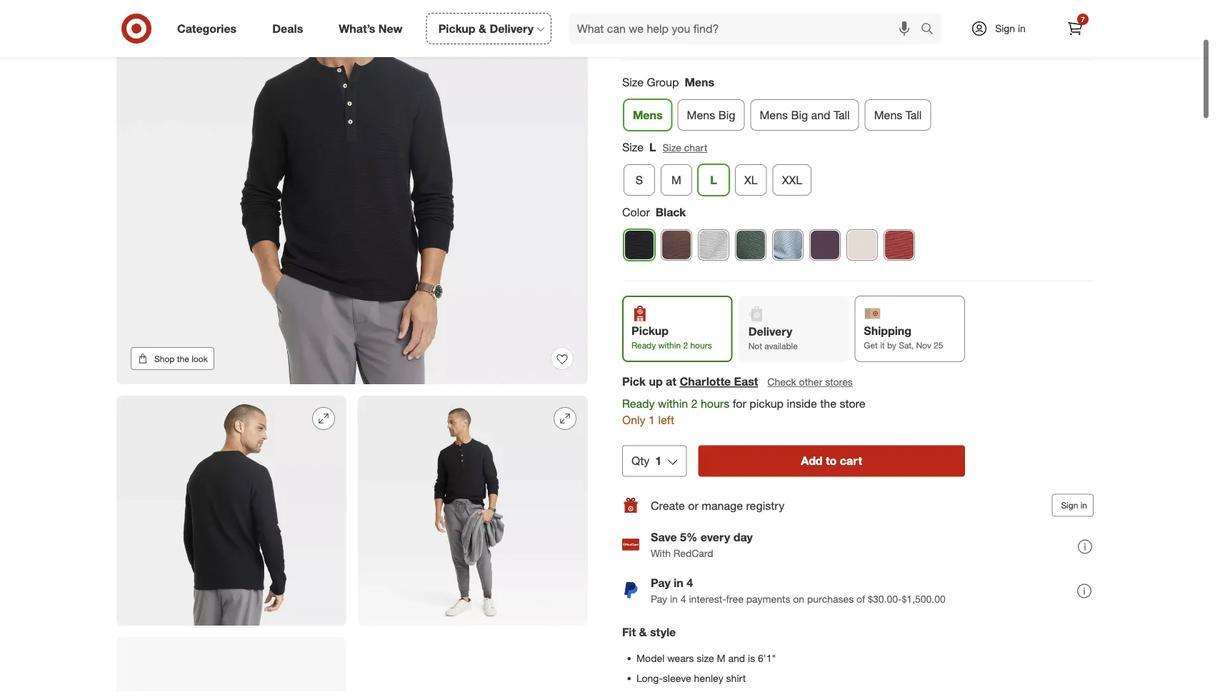 Task type: vqa. For each thing, say whether or not it's contained in the screenshot.
the rightmost the Add
no



Task type: locate. For each thing, give the bounding box(es) containing it.
create
[[651, 499, 685, 513]]

l right m link
[[710, 173, 717, 187]]

size left group in the right top of the page
[[622, 76, 644, 90]]

group
[[647, 76, 679, 90]]

1 horizontal spatial tall
[[906, 108, 922, 122]]

and left is
[[728, 652, 745, 665]]

the left store
[[820, 397, 836, 411]]

&
[[479, 21, 486, 35], [639, 626, 647, 640]]

1 pay from the top
[[651, 576, 671, 590]]

fit
[[622, 626, 636, 640]]

1 horizontal spatial the
[[820, 397, 836, 411]]

and
[[811, 108, 831, 122], [728, 652, 745, 665]]

1 horizontal spatial big
[[791, 108, 808, 122]]

0 vertical spatial 2
[[683, 340, 688, 351]]

redcard
[[673, 547, 713, 560]]

1 vertical spatial hours
[[701, 397, 729, 411]]

0 horizontal spatial pickup
[[438, 21, 475, 35]]

pickup inside pickup ready within 2 hours
[[631, 324, 669, 338]]

add to cart
[[801, 454, 862, 468]]

pay down with
[[651, 576, 671, 590]]

xxl link
[[773, 165, 812, 196]]

1 vertical spatial l
[[710, 173, 717, 187]]

hours
[[690, 340, 712, 351], [701, 397, 729, 411]]

big for mens big
[[718, 108, 735, 122]]

)
[[721, 17, 724, 28]]

on
[[793, 593, 804, 605]]

0 horizontal spatial l
[[649, 141, 656, 155]]

size
[[622, 76, 644, 90], [622, 141, 644, 155], [663, 142, 681, 154]]

the inside ready within 2 hours for pickup inside the store only 1 left
[[820, 397, 836, 411]]

1 horizontal spatial sign
[[1061, 501, 1078, 511]]

ready
[[631, 340, 656, 351], [622, 397, 655, 411]]

2 up pick up at charlotte east
[[683, 340, 688, 351]]

shop the look link
[[131, 348, 214, 370]]

mens big link
[[678, 100, 745, 131]]

0 horizontal spatial 2
[[683, 340, 688, 351]]

1 vertical spatial the
[[820, 397, 836, 411]]

wine red image
[[884, 230, 914, 260]]

1 big from the left
[[718, 108, 735, 122]]

1 left the left
[[649, 414, 655, 427]]

$30.00-
[[868, 593, 902, 605]]

0 horizontal spatial m
[[672, 173, 681, 187]]

m right size
[[717, 652, 726, 665]]

0 vertical spatial within
[[658, 340, 681, 351]]

& for pickup
[[479, 21, 486, 35]]

1 vertical spatial sign in
[[1061, 501, 1087, 511]]

shop
[[154, 354, 175, 364]]

5%
[[680, 531, 697, 545]]

hours up charlotte
[[690, 340, 712, 351]]

size up s
[[622, 141, 644, 155]]

add
[[801, 454, 823, 468]]

m up 'black'
[[672, 173, 681, 187]]

mens inside mens big link
[[687, 108, 715, 122]]

big up l link
[[718, 108, 735, 122]]

0 vertical spatial pickup
[[438, 21, 475, 35]]

when
[[622, 31, 648, 44]]

xl link
[[735, 165, 767, 196]]

1 group from the top
[[621, 75, 1094, 137]]

%
[[701, 17, 709, 28]]

0 horizontal spatial &
[[479, 21, 486, 35]]

& for fit
[[639, 626, 647, 640]]

pick up at charlotte east
[[622, 375, 758, 389]]

mens tall
[[874, 108, 922, 122]]

the left look
[[177, 354, 189, 364]]

0 vertical spatial sign in
[[995, 22, 1026, 35]]

4 up "interest-"
[[687, 576, 693, 590]]

ready inside ready within 2 hours for pickup inside the store only 1 left
[[622, 397, 655, 411]]

pick
[[622, 375, 646, 389]]

mens for mens big and tall
[[760, 108, 788, 122]]

1 right qty
[[655, 454, 662, 468]]

1 horizontal spatial 4
[[687, 576, 693, 590]]

in inside sign in link
[[1018, 22, 1026, 35]]

1 vertical spatial within
[[658, 397, 688, 411]]

mens inside mens tall link
[[874, 108, 902, 122]]

1 horizontal spatial and
[[811, 108, 831, 122]]

0 horizontal spatial sign
[[995, 22, 1015, 35]]

store
[[840, 397, 865, 411]]

1 vertical spatial 1
[[655, 454, 662, 468]]

shipping
[[864, 324, 912, 338]]

charlotte
[[680, 375, 731, 389]]

1 vertical spatial pickup
[[631, 324, 669, 338]]

s link
[[624, 165, 655, 196]]

pickup
[[438, 21, 475, 35], [631, 324, 669, 338]]

1 vertical spatial delivery
[[748, 325, 792, 339]]

pickup up up on the right of page
[[631, 324, 669, 338]]

tan image
[[847, 230, 877, 260]]

0 vertical spatial pay
[[651, 576, 671, 590]]

1 vertical spatial &
[[639, 626, 647, 640]]

xl
[[744, 173, 758, 187]]

0 vertical spatial group
[[621, 75, 1094, 137]]

sign in link
[[959, 13, 1048, 44]]

or
[[688, 499, 699, 513]]

1
[[649, 414, 655, 427], [655, 454, 662, 468]]

deals link
[[260, 13, 321, 44]]

within up the left
[[658, 397, 688, 411]]

0 horizontal spatial and
[[728, 652, 745, 665]]

1 within from the top
[[658, 340, 681, 351]]

sign in
[[995, 22, 1026, 35], [1061, 501, 1087, 511]]

green image
[[736, 230, 766, 260]]

mens inside mens link
[[633, 108, 663, 122]]

add to cart button
[[698, 446, 965, 477]]

1 horizontal spatial delivery
[[748, 325, 792, 339]]

and up xxl link
[[811, 108, 831, 122]]

shipping get it by sat, nov 25
[[864, 324, 943, 351]]

2 down pick up at charlotte east
[[691, 397, 698, 411]]

interest-
[[689, 593, 726, 605]]

save
[[645, 17, 663, 28]]

1 vertical spatial 4
[[681, 593, 686, 605]]

model wears size m and is 6'1"
[[636, 652, 776, 665]]

0 vertical spatial hours
[[690, 340, 712, 351]]

0 vertical spatial m
[[672, 173, 681, 187]]

men&#39;s long sleeve textured henley shirt - goodfellow &#38; co&#8482;, 1 of 5 image
[[116, 0, 588, 385]]

manage
[[702, 499, 743, 513]]

2 big from the left
[[791, 108, 808, 122]]

pickup & delivery
[[438, 21, 534, 35]]

0 vertical spatial delivery
[[490, 21, 534, 35]]

1 horizontal spatial &
[[639, 626, 647, 640]]

men&#39;s long sleeve textured henley shirt - goodfellow &#38; co&#8482;, 3 of 5 image
[[358, 396, 588, 626]]

chart
[[684, 142, 707, 154]]

within inside pickup ready within 2 hours
[[658, 340, 681, 351]]

ready up pick
[[631, 340, 656, 351]]

pickup for ready
[[631, 324, 669, 338]]

sign
[[995, 22, 1015, 35], [1061, 501, 1078, 511]]

1 horizontal spatial l
[[710, 173, 717, 187]]

1 vertical spatial and
[[728, 652, 745, 665]]

0 horizontal spatial delivery
[[490, 21, 534, 35]]

0 vertical spatial 1
[[649, 414, 655, 427]]

group
[[621, 75, 1094, 137], [621, 140, 1094, 202]]

1 vertical spatial m
[[717, 652, 726, 665]]

0 horizontal spatial 1
[[649, 414, 655, 427]]

big up xxl
[[791, 108, 808, 122]]

1 horizontal spatial 1
[[655, 454, 662, 468]]

2
[[683, 340, 688, 351], [691, 397, 698, 411]]

mens for mens big
[[687, 108, 715, 122]]

look
[[192, 354, 208, 364]]

m link
[[661, 165, 692, 196]]

mens inside mens big and tall link
[[760, 108, 788, 122]]

4 left "interest-"
[[681, 593, 686, 605]]

within
[[658, 340, 681, 351], [658, 397, 688, 411]]

ready up only
[[622, 397, 655, 411]]

0 vertical spatial &
[[479, 21, 486, 35]]

henley
[[694, 672, 723, 685]]

plum purple image
[[810, 230, 840, 260]]

1 horizontal spatial 2
[[691, 397, 698, 411]]

group containing size
[[621, 140, 1094, 202]]

l left size chart button
[[649, 141, 656, 155]]

pickup
[[749, 397, 784, 411]]

0 horizontal spatial big
[[718, 108, 735, 122]]

hours down 'charlotte east' button
[[701, 397, 729, 411]]

0 horizontal spatial tall
[[834, 108, 850, 122]]

1 horizontal spatial sign in
[[1061, 501, 1087, 511]]

25
[[934, 340, 943, 351]]

nov
[[916, 340, 931, 351]]

0 vertical spatial 4
[[687, 576, 693, 590]]

model
[[636, 652, 665, 665]]

mens big and tall
[[760, 108, 850, 122]]

off
[[711, 17, 721, 28]]

0 horizontal spatial the
[[177, 354, 189, 364]]

0 horizontal spatial sign in
[[995, 22, 1026, 35]]

what's new
[[339, 21, 403, 35]]

0 vertical spatial ready
[[631, 340, 656, 351]]

1 vertical spatial 2
[[691, 397, 698, 411]]

2 within from the top
[[658, 397, 688, 411]]

1 vertical spatial ready
[[622, 397, 655, 411]]

size left chart
[[663, 142, 681, 154]]

black
[[656, 206, 686, 220]]

pay up style at bottom right
[[651, 593, 667, 605]]

l
[[649, 141, 656, 155], [710, 173, 717, 187]]

within up at at the bottom right of page
[[658, 340, 681, 351]]

1 vertical spatial pay
[[651, 593, 667, 605]]

0 horizontal spatial 4
[[681, 593, 686, 605]]

pickup right new
[[438, 21, 475, 35]]

1 horizontal spatial pickup
[[631, 324, 669, 338]]

mens
[[685, 76, 714, 90], [633, 108, 663, 122], [687, 108, 715, 122], [760, 108, 788, 122], [874, 108, 902, 122]]

s
[[636, 173, 643, 187]]

1 horizontal spatial m
[[717, 652, 726, 665]]

tall
[[834, 108, 850, 122], [906, 108, 922, 122]]

1 vertical spatial group
[[621, 140, 1094, 202]]

2 group from the top
[[621, 140, 1094, 202]]

fit & style
[[622, 626, 676, 640]]

pay in 4 pay in 4 interest-free payments on purchases of $30.00-$1,500.00
[[651, 576, 946, 605]]

1 vertical spatial sign
[[1061, 501, 1078, 511]]



Task type: describe. For each thing, give the bounding box(es) containing it.
hours inside ready within 2 hours for pickup inside the store only 1 left
[[701, 397, 729, 411]]

inside
[[787, 397, 817, 411]]

save
[[651, 531, 677, 545]]

wears
[[667, 652, 694, 665]]

search button
[[914, 13, 949, 47]]

other
[[799, 376, 822, 389]]

qty 1
[[631, 454, 662, 468]]

left
[[658, 414, 674, 427]]

style
[[650, 626, 676, 640]]

deals
[[272, 21, 303, 35]]

size l size chart
[[622, 141, 707, 155]]

sale save $ 6.00 ( 30 % off ) when purchased online
[[622, 16, 728, 44]]

delivery inside delivery not available
[[748, 325, 792, 339]]

2 inside ready within 2 hours for pickup inside the store only 1 left
[[691, 397, 698, 411]]

to
[[826, 454, 837, 468]]

2 pay from the top
[[651, 593, 667, 605]]

by
[[887, 340, 896, 351]]

at
[[666, 375, 676, 389]]

xxl
[[782, 173, 802, 187]]

0 vertical spatial the
[[177, 354, 189, 364]]

sign in inside sign in link
[[995, 22, 1026, 35]]

mens big
[[687, 108, 735, 122]]

purchased
[[651, 31, 699, 44]]

size
[[697, 652, 714, 665]]

mens big and tall link
[[750, 100, 859, 131]]

sign inside button
[[1061, 501, 1078, 511]]

indigo image
[[773, 230, 803, 260]]

1 tall from the left
[[834, 108, 850, 122]]

black image
[[624, 230, 654, 260]]

0 vertical spatial sign
[[995, 22, 1015, 35]]

(
[[689, 17, 691, 28]]

categories
[[177, 21, 237, 35]]

6'1"
[[758, 652, 776, 665]]

mens for mens tall
[[874, 108, 902, 122]]

save 5% every day with redcard
[[651, 531, 753, 560]]

sign in button
[[1052, 494, 1094, 517]]

new
[[379, 21, 403, 35]]

east
[[734, 375, 758, 389]]

size inside size l size chart
[[663, 142, 681, 154]]

pickup & delivery link
[[426, 13, 551, 44]]

check other stores button
[[767, 375, 854, 390]]

2 inside pickup ready within 2 hours
[[683, 340, 688, 351]]

create or manage registry
[[651, 499, 784, 513]]

stores
[[825, 376, 853, 389]]

what's new link
[[327, 13, 420, 44]]

of
[[857, 593, 865, 605]]

mens for mens link
[[633, 108, 663, 122]]

dark brown image
[[661, 230, 691, 260]]

payments
[[746, 593, 790, 605]]

color
[[622, 206, 650, 220]]

mens link
[[624, 100, 672, 131]]

size chart button
[[662, 140, 708, 156]]

What can we help you find? suggestions appear below search field
[[569, 13, 924, 44]]

1 inside ready within 2 hours for pickup inside the store only 1 left
[[649, 414, 655, 427]]

$
[[665, 17, 670, 28]]

delivery not available
[[748, 325, 798, 352]]

for
[[733, 397, 746, 411]]

6.00
[[670, 17, 686, 28]]

color black
[[622, 206, 686, 220]]

$1,500.00
[[902, 593, 946, 605]]

up
[[649, 375, 663, 389]]

big for mens big and tall
[[791, 108, 808, 122]]

available
[[765, 341, 798, 352]]

free
[[726, 593, 744, 605]]

gray image
[[699, 230, 729, 260]]

day
[[733, 531, 753, 545]]

pickup for &
[[438, 21, 475, 35]]

ready within 2 hours for pickup inside the store only 1 left
[[622, 397, 865, 427]]

men&#39;s long sleeve textured henley shirt - goodfellow &#38; co&#8482;, 2 of 5 image
[[116, 396, 346, 626]]

long-
[[636, 672, 663, 685]]

charlotte east button
[[680, 374, 758, 390]]

online
[[701, 31, 728, 44]]

ready inside pickup ready within 2 hours
[[631, 340, 656, 351]]

group containing size group
[[621, 75, 1094, 137]]

categories link
[[165, 13, 254, 44]]

it
[[880, 340, 885, 351]]

cart
[[840, 454, 862, 468]]

7 link
[[1059, 13, 1091, 44]]

get
[[864, 340, 878, 351]]

pickup ready within 2 hours
[[631, 324, 712, 351]]

size for size l size chart
[[622, 141, 644, 155]]

is
[[748, 652, 755, 665]]

within inside ready within 2 hours for pickup inside the store only 1 left
[[658, 397, 688, 411]]

size group mens
[[622, 76, 714, 90]]

in inside "sign in" button
[[1081, 501, 1087, 511]]

sign in inside "sign in" button
[[1061, 501, 1087, 511]]

2 tall from the left
[[906, 108, 922, 122]]

size for size group mens
[[622, 76, 644, 90]]

every
[[701, 531, 730, 545]]

sat,
[[899, 340, 914, 351]]

search
[[914, 23, 949, 37]]

hours inside pickup ready within 2 hours
[[690, 340, 712, 351]]

0 vertical spatial and
[[811, 108, 831, 122]]

long-sleeve henley shirt
[[636, 672, 746, 685]]

30
[[691, 17, 701, 28]]

l link
[[698, 165, 729, 196]]

0 vertical spatial l
[[649, 141, 656, 155]]

only
[[622, 414, 645, 427]]

sleeve
[[663, 672, 691, 685]]

what's
[[339, 21, 375, 35]]



